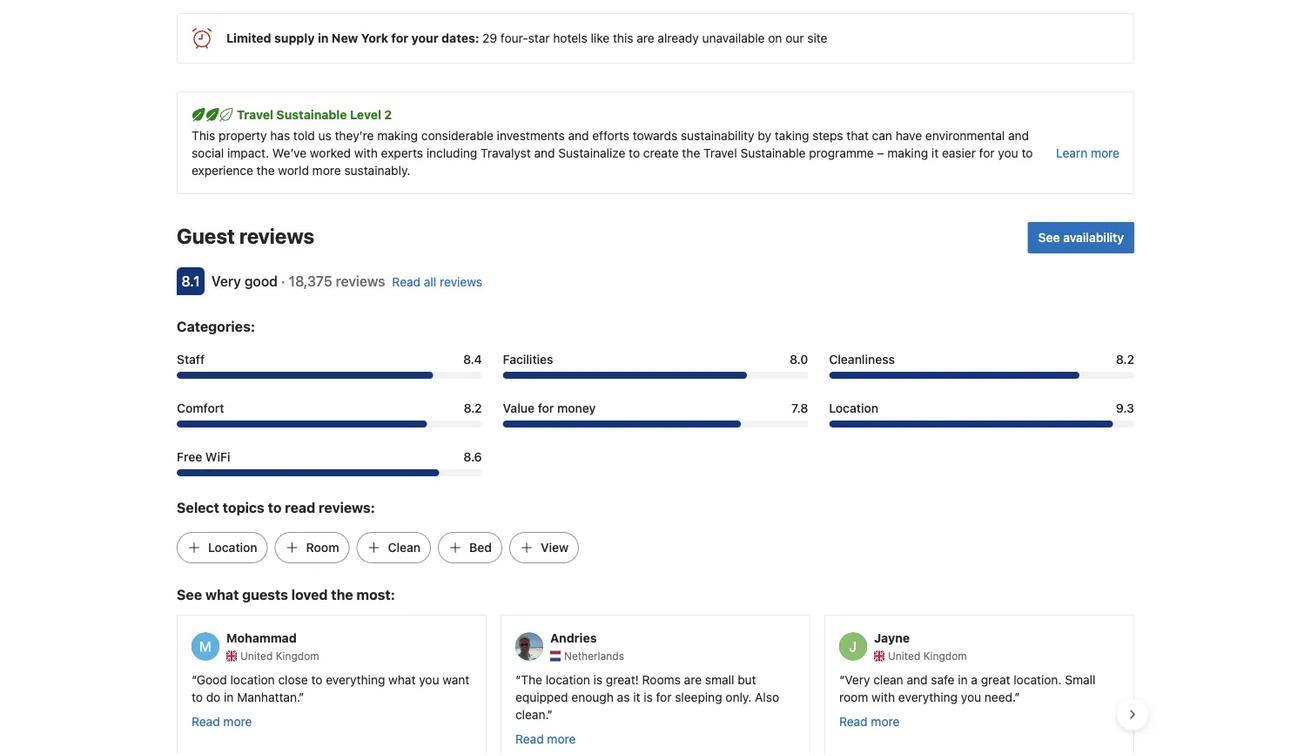 Task type: locate. For each thing, give the bounding box(es) containing it.
0 vertical spatial everything
[[326, 672, 385, 687]]

the right create
[[682, 146, 700, 160]]

the
[[682, 146, 700, 160], [257, 164, 275, 178], [331, 587, 353, 603]]

2 united kingdom image from the left
[[874, 651, 885, 661]]

limited
[[226, 31, 271, 45]]

read more button
[[192, 713, 252, 730], [840, 713, 900, 730], [516, 730, 576, 748]]

see availability
[[1039, 231, 1124, 245]]

" inside '" the location is great! rooms are small but equipped enough as it is for sleeping only. also clean.'
[[516, 672, 521, 687]]

1 vertical spatial the
[[257, 164, 275, 178]]

united kingdom image
[[226, 651, 237, 661], [874, 651, 885, 661]]

2 vertical spatial the
[[331, 587, 353, 603]]

programme
[[809, 146, 874, 160]]

8.4
[[463, 352, 482, 367]]

8.2 left the 'value'
[[464, 401, 482, 416]]

travel
[[237, 108, 273, 122], [704, 146, 737, 160]]

already
[[658, 31, 699, 45]]

1 vertical spatial you
[[419, 672, 439, 687]]

and right environmental
[[1008, 129, 1029, 143]]

0 horizontal spatial location
[[208, 541, 258, 555]]

location inside '" the location is great! rooms are small but equipped enough as it is for sleeping only. also clean.'
[[546, 672, 590, 687]]

2 kingdom from the left
[[924, 650, 967, 662]]

8.2 for comfort
[[464, 401, 482, 416]]

8.0
[[790, 352, 808, 367]]

are up sleeping
[[684, 672, 702, 687]]

0 vertical spatial 8.2
[[1116, 352, 1135, 367]]

0 vertical spatial sustainable
[[276, 108, 347, 122]]

see inside the see availability button
[[1039, 231, 1060, 245]]

more down "worked"
[[312, 164, 341, 178]]

review categories element
[[177, 316, 255, 337]]

reviews right 18,375
[[336, 273, 385, 290]]

everything down the safe
[[899, 690, 958, 704]]

more
[[1091, 146, 1120, 160], [312, 164, 341, 178], [223, 714, 252, 728], [871, 714, 900, 728], [547, 731, 576, 746]]

0 horizontal spatial the
[[257, 164, 275, 178]]

read more down the room
[[840, 714, 900, 728]]

and left the safe
[[907, 672, 928, 687]]

1 horizontal spatial are
[[684, 672, 702, 687]]

united kingdom up the safe
[[888, 650, 967, 662]]

read
[[285, 500, 315, 516]]

kingdom up the safe
[[924, 650, 967, 662]]

is up enough
[[594, 672, 603, 687]]

0 horizontal spatial it
[[633, 690, 641, 704]]

2 horizontal spatial in
[[958, 672, 968, 687]]

2 horizontal spatial the
[[682, 146, 700, 160]]

read more button for do
[[192, 713, 252, 730]]

2 location from the left
[[546, 672, 590, 687]]

this
[[613, 31, 634, 45]]

0 horizontal spatial united kingdom image
[[226, 651, 237, 661]]

free wifi 8.6 meter
[[177, 470, 482, 477]]

0 vertical spatial in
[[318, 31, 329, 45]]

0 vertical spatial with
[[354, 146, 378, 160]]

8.6
[[464, 450, 482, 464]]

select
[[177, 500, 219, 516]]

0 horizontal spatial everything
[[326, 672, 385, 687]]

that
[[847, 129, 869, 143]]

location down netherlands icon
[[546, 672, 590, 687]]

0 horizontal spatial "
[[192, 672, 197, 687]]

money
[[557, 401, 596, 416]]

1 horizontal spatial united
[[888, 650, 921, 662]]

see left availability
[[1039, 231, 1060, 245]]

free wifi
[[177, 450, 230, 464]]

1 vertical spatial are
[[684, 672, 702, 687]]

2 vertical spatial in
[[224, 690, 234, 704]]

" for to
[[299, 690, 304, 704]]

for down rooms
[[656, 690, 672, 704]]

1 horizontal spatial read more
[[516, 731, 576, 746]]

united down mohammad
[[240, 650, 273, 662]]

value
[[503, 401, 535, 416]]

netherlands image
[[550, 651, 561, 661]]

in inside " good location close to everything what you want to do in manhattan.
[[224, 690, 234, 704]]

more for " very clean and safe in a great location. small room with everything you need.
[[871, 714, 900, 728]]

for down environmental
[[980, 146, 995, 160]]

equipped
[[516, 690, 568, 704]]

2 horizontal spatial "
[[840, 672, 845, 687]]

0 horizontal spatial making
[[377, 129, 418, 143]]

more down clean on the bottom right of the page
[[871, 714, 900, 728]]

property
[[219, 129, 267, 143]]

" down the close
[[299, 690, 304, 704]]

more down clean.
[[547, 731, 576, 746]]

more inside this property has told us they're making considerable investments and efforts towards sustainability by taking steps that can have environmental and social impact. we've worked with experts including travalyst and sustainalize to create the travel sustainable programme – making it easier for you to experience the world more sustainably.
[[312, 164, 341, 178]]

reviews:
[[319, 500, 375, 516]]

read down the room
[[840, 714, 868, 728]]

you left want
[[419, 672, 439, 687]]

0 vertical spatial very
[[212, 273, 241, 290]]

sustainable inside this property has told us they're making considerable investments and efforts towards sustainability by taking steps that can have environmental and social impact. we've worked with experts including travalyst and sustainalize to create the travel sustainable programme – making it easier for you to experience the world more sustainably.
[[741, 146, 806, 160]]

considerable
[[421, 129, 494, 143]]

1 horizontal spatial you
[[961, 690, 982, 704]]

to right the close
[[311, 672, 323, 687]]

0 vertical spatial are
[[637, 31, 655, 45]]

united kingdom down mohammad
[[240, 650, 319, 662]]

cleanliness 8.2 meter
[[829, 372, 1135, 379]]

" down equipped
[[548, 707, 553, 721]]

0 horizontal spatial united
[[240, 650, 273, 662]]

small
[[1065, 672, 1096, 687]]

very
[[212, 273, 241, 290], [845, 672, 870, 687]]

read more button down "do"
[[192, 713, 252, 730]]

1 horizontal spatial see
[[1039, 231, 1060, 245]]

1 vertical spatial see
[[177, 587, 202, 603]]

it left easier
[[932, 146, 939, 160]]

steps
[[813, 129, 844, 143]]

1 horizontal spatial kingdom
[[924, 650, 967, 662]]

more for " the location is great! rooms are small but equipped enough as it is for sleeping only. also clean.
[[547, 731, 576, 746]]

making up experts
[[377, 129, 418, 143]]

to left create
[[629, 146, 640, 160]]

sustainable up told
[[276, 108, 347, 122]]

read left all in the left top of the page
[[392, 275, 421, 289]]

2 united kingdom from the left
[[888, 650, 967, 662]]

united
[[240, 650, 273, 662], [888, 650, 921, 662]]

1 vertical spatial with
[[872, 690, 895, 704]]

0 vertical spatial the
[[682, 146, 700, 160]]

location down topics
[[208, 541, 258, 555]]

2 horizontal spatial you
[[998, 146, 1019, 160]]

2 united from the left
[[888, 650, 921, 662]]

0 horizontal spatial united kingdom
[[240, 650, 319, 662]]

0 vertical spatial it
[[932, 146, 939, 160]]

good
[[197, 672, 227, 687]]

reviews up '·' at the left top of the page
[[239, 224, 315, 248]]

easier
[[942, 146, 976, 160]]

0 horizontal spatial kingdom
[[276, 650, 319, 662]]

read down "do"
[[192, 714, 220, 728]]

1 location from the left
[[230, 672, 275, 687]]

1 horizontal spatial everything
[[899, 690, 958, 704]]

a
[[971, 672, 978, 687]]

location down cleanliness
[[829, 401, 879, 416]]

united kingdom image down jayne
[[874, 651, 885, 661]]

1 vertical spatial travel
[[704, 146, 737, 160]]

2 horizontal spatial "
[[1015, 690, 1020, 704]]

want
[[443, 672, 470, 687]]

see left guests
[[177, 587, 202, 603]]

2 " from the left
[[516, 672, 521, 687]]

making
[[377, 129, 418, 143], [888, 146, 929, 160]]

more right learn
[[1091, 146, 1120, 160]]

with inside this property has told us they're making considerable investments and efforts towards sustainability by taking steps that can have environmental and social impact. we've worked with experts including travalyst and sustainalize to create the travel sustainable programme – making it easier for you to experience the world more sustainably.
[[354, 146, 378, 160]]

travel up property
[[237, 108, 273, 122]]

wifi
[[205, 450, 230, 464]]

1 united from the left
[[240, 650, 273, 662]]

0 vertical spatial what
[[205, 587, 239, 603]]

travel down 'sustainability'
[[704, 146, 737, 160]]

0 horizontal spatial read more button
[[192, 713, 252, 730]]

0 horizontal spatial with
[[354, 146, 378, 160]]

0 vertical spatial travel
[[237, 108, 273, 122]]

read
[[392, 275, 421, 289], [192, 714, 220, 728], [840, 714, 868, 728], [516, 731, 544, 746]]

very good · 18,375 reviews
[[212, 273, 385, 290]]

us
[[318, 129, 332, 143]]

the right the "loved"
[[331, 587, 353, 603]]

1 " from the left
[[192, 672, 197, 687]]

1 horizontal spatial "
[[548, 707, 553, 721]]

in inside '" very clean and safe in a great location. small room with everything you need.'
[[958, 672, 968, 687]]

select topics to read reviews:
[[177, 500, 375, 516]]

1 vertical spatial what
[[389, 672, 416, 687]]

0 horizontal spatial travel
[[237, 108, 273, 122]]

read all reviews
[[392, 275, 482, 289]]

facilities
[[503, 352, 554, 367]]

1 horizontal spatial united kingdom image
[[874, 651, 885, 661]]

united kingdom image for jayne
[[874, 651, 885, 661]]

site
[[808, 31, 828, 45]]

1 horizontal spatial making
[[888, 146, 929, 160]]

is
[[594, 672, 603, 687], [644, 690, 653, 704]]

read down clean.
[[516, 731, 544, 746]]

1 vertical spatial very
[[845, 672, 870, 687]]

2 vertical spatial you
[[961, 690, 982, 704]]

for right the 'value'
[[538, 401, 554, 416]]

2 horizontal spatial read more button
[[840, 713, 900, 730]]

1 vertical spatial is
[[644, 690, 653, 704]]

read more down "do"
[[192, 714, 252, 728]]

worked
[[310, 146, 351, 160]]

with down clean on the bottom right of the page
[[872, 690, 895, 704]]

efforts
[[592, 129, 630, 143]]

8.2 up the 9.3
[[1116, 352, 1135, 367]]

to
[[629, 146, 640, 160], [1022, 146, 1033, 160], [268, 500, 282, 516], [311, 672, 323, 687], [192, 690, 203, 704]]

with up "sustainably." at the top of the page
[[354, 146, 378, 160]]

and
[[568, 129, 589, 143], [1008, 129, 1029, 143], [534, 146, 555, 160], [907, 672, 928, 687]]

1 horizontal spatial travel
[[704, 146, 737, 160]]

guest reviews
[[177, 224, 315, 248]]

sustainably.
[[344, 164, 411, 178]]

1 horizontal spatial what
[[389, 672, 416, 687]]

" down "location."
[[1015, 690, 1020, 704]]

everything right the close
[[326, 672, 385, 687]]

1 horizontal spatial in
[[318, 31, 329, 45]]

2
[[384, 108, 392, 122]]

1 united kingdom image from the left
[[226, 651, 237, 661]]

1 horizontal spatial united kingdom
[[888, 650, 967, 662]]

united kingdom for close
[[240, 650, 319, 662]]

more for " good location close to everything what you want to do in manhattan.
[[223, 714, 252, 728]]

clean.
[[516, 707, 548, 721]]

read more button down clean.
[[516, 730, 576, 748]]

1 vertical spatial everything
[[899, 690, 958, 704]]

location up "manhattan."
[[230, 672, 275, 687]]

0 horizontal spatial "
[[299, 690, 304, 704]]

1 horizontal spatial it
[[932, 146, 939, 160]]

1 horizontal spatial 8.2
[[1116, 352, 1135, 367]]

supply
[[274, 31, 315, 45]]

2 horizontal spatial read more
[[840, 714, 900, 728]]

are right 'this'
[[637, 31, 655, 45]]

the down impact.
[[257, 164, 275, 178]]

1 horizontal spatial location
[[546, 672, 590, 687]]

you down a
[[961, 690, 982, 704]]

investments
[[497, 129, 565, 143]]

3 " from the left
[[840, 672, 845, 687]]

in right "do"
[[224, 690, 234, 704]]

read more for enough
[[516, 731, 576, 746]]

1 horizontal spatial location
[[829, 401, 879, 416]]

and inside '" very clean and safe in a great location. small room with everything you need.'
[[907, 672, 928, 687]]

read more down clean.
[[516, 731, 576, 746]]

0 vertical spatial see
[[1039, 231, 1060, 245]]

1 horizontal spatial read more button
[[516, 730, 576, 748]]

in left a
[[958, 672, 968, 687]]

1 vertical spatial 8.2
[[464, 401, 482, 416]]

1 horizontal spatial reviews
[[336, 273, 385, 290]]

in left "new"
[[318, 31, 329, 45]]

0 horizontal spatial what
[[205, 587, 239, 603]]

very up the room
[[845, 672, 870, 687]]

comfort 8.2 meter
[[177, 421, 482, 428]]

8.2 for cleanliness
[[1116, 352, 1135, 367]]

our
[[786, 31, 804, 45]]

0 vertical spatial you
[[998, 146, 1019, 160]]

level
[[350, 108, 381, 122]]

0 horizontal spatial sustainable
[[276, 108, 347, 122]]

1 united kingdom from the left
[[240, 650, 319, 662]]

sustainability
[[681, 129, 755, 143]]

kingdom up the close
[[276, 650, 319, 662]]

learn
[[1056, 146, 1088, 160]]

1 horizontal spatial "
[[516, 672, 521, 687]]

0 horizontal spatial see
[[177, 587, 202, 603]]

what left want
[[389, 672, 416, 687]]

your
[[412, 31, 439, 45]]

staff 8.4 meter
[[177, 372, 482, 379]]

"
[[192, 672, 197, 687], [516, 672, 521, 687], [840, 672, 845, 687]]

1 vertical spatial in
[[958, 672, 968, 687]]

see for see availability
[[1039, 231, 1060, 245]]

and up sustainalize
[[568, 129, 589, 143]]

0 horizontal spatial very
[[212, 273, 241, 290]]

making down have
[[888, 146, 929, 160]]

you
[[998, 146, 1019, 160], [419, 672, 439, 687], [961, 690, 982, 704]]

1 horizontal spatial sustainable
[[741, 146, 806, 160]]

this property has told us they're making considerable investments and efforts towards sustainability by taking steps that can have environmental and social impact. we've worked with experts including travalyst and sustainalize to create the travel sustainable programme – making it easier for you to experience the world more sustainably.
[[192, 129, 1033, 178]]

staff
[[177, 352, 205, 367]]

read more button for enough
[[516, 730, 576, 748]]

has
[[270, 129, 290, 143]]

1 horizontal spatial very
[[845, 672, 870, 687]]

1 vertical spatial it
[[633, 690, 641, 704]]

very left good
[[212, 273, 241, 290]]

1 horizontal spatial with
[[872, 690, 895, 704]]

0 horizontal spatial 8.2
[[464, 401, 482, 416]]

0 horizontal spatial in
[[224, 690, 234, 704]]

limited supply in new york for your dates: 29 four-star hotels like this are already unavailable on our site
[[226, 31, 828, 45]]

you inside " good location close to everything what you want to do in manhattan.
[[419, 672, 439, 687]]

is down rooms
[[644, 690, 653, 704]]

7.8
[[792, 401, 808, 416]]

0 horizontal spatial is
[[594, 672, 603, 687]]

united down jayne
[[888, 650, 921, 662]]

0 horizontal spatial you
[[419, 672, 439, 687]]

for
[[391, 31, 409, 45], [980, 146, 995, 160], [538, 401, 554, 416], [656, 690, 672, 704]]

sustainable down the by
[[741, 146, 806, 160]]

read more button down the room
[[840, 713, 900, 730]]

reviews right all in the left top of the page
[[440, 275, 482, 289]]

you down environmental
[[998, 146, 1019, 160]]

1 kingdom from the left
[[276, 650, 319, 662]]

united kingdom image up good at left bottom
[[226, 651, 237, 661]]

0 horizontal spatial location
[[230, 672, 275, 687]]

everything inside " good location close to everything what you want to do in manhattan.
[[326, 672, 385, 687]]

to left learn
[[1022, 146, 1033, 160]]

it inside this property has told us they're making considerable investments and efforts towards sustainability by taking steps that can have environmental and social impact. we've worked with experts including travalyst and sustainalize to create the travel sustainable programme – making it easier for you to experience the world more sustainably.
[[932, 146, 939, 160]]

1 horizontal spatial the
[[331, 587, 353, 603]]

" inside '" very clean and safe in a great location. small room with everything you need.'
[[840, 672, 845, 687]]

location inside " good location close to everything what you want to do in manhattan.
[[230, 672, 275, 687]]

everything
[[326, 672, 385, 687], [899, 690, 958, 704]]

york
[[361, 31, 388, 45]]

value for money 7.8 meter
[[503, 421, 808, 428]]

" inside " good location close to everything what you want to do in manhattan.
[[192, 672, 197, 687]]

see
[[1039, 231, 1060, 245], [177, 587, 202, 603]]

more down "manhattan."
[[223, 714, 252, 728]]

united kingdom
[[240, 650, 319, 662], [888, 650, 967, 662]]

it right as
[[633, 690, 641, 704]]

0 horizontal spatial read more
[[192, 714, 252, 728]]

1 vertical spatial sustainable
[[741, 146, 806, 160]]

kingdom for safe
[[924, 650, 967, 662]]

see for see what guests loved the most:
[[177, 587, 202, 603]]

0 vertical spatial is
[[594, 672, 603, 687]]

what left guests
[[205, 587, 239, 603]]

location
[[230, 672, 275, 687], [546, 672, 590, 687]]



Task type: describe. For each thing, give the bounding box(es) containing it.
united for clean
[[888, 650, 921, 662]]

travel sustainable level 2
[[237, 108, 392, 122]]

including
[[427, 146, 478, 160]]

room
[[840, 690, 869, 704]]

do
[[206, 690, 221, 704]]

taking
[[775, 129, 809, 143]]

guest reviews element
[[177, 222, 1021, 250]]

facilities 8.0 meter
[[503, 372, 808, 379]]

have
[[896, 129, 922, 143]]

united kingdom for and
[[888, 650, 967, 662]]

for left your
[[391, 31, 409, 45]]

–
[[878, 146, 885, 160]]

" for safe
[[1015, 690, 1020, 704]]

very inside '" very clean and safe in a great location. small room with everything you need.'
[[845, 672, 870, 687]]

cleanliness
[[829, 352, 895, 367]]

impact.
[[227, 146, 269, 160]]

1 vertical spatial making
[[888, 146, 929, 160]]

read for " very clean and safe in a great location. small room with everything you need.
[[840, 714, 868, 728]]

we've
[[273, 146, 307, 160]]

good
[[245, 273, 278, 290]]

safe
[[931, 672, 955, 687]]

topics
[[223, 500, 265, 516]]

travel inside this property has told us they're making considerable investments and efforts towards sustainability by taking steps that can have environmental and social impact. we've worked with experts including travalyst and sustainalize to create the travel sustainable programme – making it easier for you to experience the world more sustainably.
[[704, 146, 737, 160]]

2 horizontal spatial reviews
[[440, 275, 482, 289]]

" for very
[[840, 672, 845, 687]]

to left "do"
[[192, 690, 203, 704]]

location 9.3 meter
[[829, 421, 1135, 428]]

more inside button
[[1091, 146, 1120, 160]]

value for money
[[503, 401, 596, 416]]

loved
[[292, 587, 328, 603]]

only.
[[726, 690, 752, 704]]

netherlands
[[564, 650, 624, 662]]

experience
[[192, 164, 253, 178]]

united kingdom image for mohammad
[[226, 651, 237, 661]]

all
[[424, 275, 437, 289]]

enough
[[572, 690, 614, 704]]

view
[[541, 541, 569, 555]]

location for enough
[[546, 672, 590, 687]]

9.3
[[1116, 401, 1135, 416]]

to left read
[[268, 500, 282, 516]]

clean
[[388, 541, 421, 555]]

read more button for room
[[840, 713, 900, 730]]

with inside '" very clean and safe in a great location. small room with everything you need.'
[[872, 690, 895, 704]]

" for the
[[516, 672, 521, 687]]

unavailable
[[702, 31, 765, 45]]

the
[[521, 672, 543, 687]]

star
[[528, 31, 550, 45]]

see what guests loved the most:
[[177, 587, 395, 603]]

travalyst
[[481, 146, 531, 160]]

1 vertical spatial location
[[208, 541, 258, 555]]

" good location close to everything what you want to do in manhattan.
[[192, 672, 470, 704]]

most:
[[357, 587, 395, 603]]

0 vertical spatial making
[[377, 129, 418, 143]]

everything inside '" very clean and safe in a great location. small room with everything you need.'
[[899, 690, 958, 704]]

" for great!
[[548, 707, 553, 721]]

kingdom for to
[[276, 650, 319, 662]]

they're
[[335, 129, 374, 143]]

room
[[306, 541, 339, 555]]

·
[[281, 273, 285, 290]]

create
[[644, 146, 679, 160]]

read more for room
[[840, 714, 900, 728]]

" for good
[[192, 672, 197, 687]]

you inside '" very clean and safe in a great location. small room with everything you need.'
[[961, 690, 982, 704]]

for inside '" the location is great! rooms are small but equipped enough as it is for sleeping only. also clean.'
[[656, 690, 672, 704]]

andries
[[550, 631, 597, 645]]

world
[[278, 164, 309, 178]]

location for do
[[230, 672, 275, 687]]

" very clean and safe in a great location. small room with everything you need.
[[840, 672, 1096, 704]]

it inside '" the location is great! rooms are small but equipped enough as it is for sleeping only. also clean.'
[[633, 690, 641, 704]]

0 horizontal spatial reviews
[[239, 224, 315, 248]]

bed
[[470, 541, 492, 555]]

for inside this property has told us they're making considerable investments and efforts towards sustainability by taking steps that can have environmental and social impact. we've worked with experts including travalyst and sustainalize to create the travel sustainable programme – making it easier for you to experience the world more sustainably.
[[980, 146, 995, 160]]

jayne
[[874, 631, 910, 645]]

18,375
[[289, 273, 332, 290]]

8.1
[[181, 273, 200, 290]]

environmental
[[926, 129, 1005, 143]]

four-
[[501, 31, 528, 45]]

read more for do
[[192, 714, 252, 728]]

sleeping
[[675, 690, 723, 704]]

scored 8.1 element
[[177, 268, 205, 295]]

read for " the location is great! rooms are small but equipped enough as it is for sleeping only. also clean.
[[516, 731, 544, 746]]

and down investments
[[534, 146, 555, 160]]

you inside this property has told us they're making considerable investments and efforts towards sustainability by taking steps that can have environmental and social impact. we've worked with experts including travalyst and sustainalize to create the travel sustainable programme – making it easier for you to experience the world more sustainably.
[[998, 146, 1019, 160]]

new
[[332, 31, 358, 45]]

as
[[617, 690, 630, 704]]

0 vertical spatial location
[[829, 401, 879, 416]]

location.
[[1014, 672, 1062, 687]]

experts
[[381, 146, 423, 160]]

comfort
[[177, 401, 224, 416]]

but
[[738, 672, 756, 687]]

great!
[[606, 672, 639, 687]]

see availability button
[[1028, 222, 1135, 254]]

like
[[591, 31, 610, 45]]

social
[[192, 146, 224, 160]]

also
[[755, 690, 780, 704]]

1 horizontal spatial is
[[644, 690, 653, 704]]

mohammad
[[226, 631, 297, 645]]

learn more button
[[1056, 145, 1120, 162]]

learn more
[[1056, 146, 1120, 160]]

guest
[[177, 224, 235, 248]]

rated very good element
[[212, 273, 278, 290]]

dates:
[[442, 31, 479, 45]]

on
[[768, 31, 782, 45]]

united for location
[[240, 650, 273, 662]]

0 horizontal spatial are
[[637, 31, 655, 45]]

are inside '" the location is great! rooms are small but equipped enough as it is for sleeping only. also clean.'
[[684, 672, 702, 687]]

this is a carousel with rotating slides. it displays featured reviews of the property. use next and previous buttons to navigate. region
[[163, 608, 1149, 754]]

availability
[[1064, 231, 1124, 245]]

what inside " good location close to everything what you want to do in manhattan.
[[389, 672, 416, 687]]

this
[[192, 129, 215, 143]]

close
[[278, 672, 308, 687]]

hotels
[[553, 31, 588, 45]]

read for " good location close to everything what you want to do in manhattan.
[[192, 714, 220, 728]]

categories:
[[177, 319, 255, 335]]

told
[[293, 129, 315, 143]]

manhattan.
[[237, 690, 299, 704]]

can
[[872, 129, 893, 143]]



Task type: vqa. For each thing, say whether or not it's contained in the screenshot.
PANORAMIC
no



